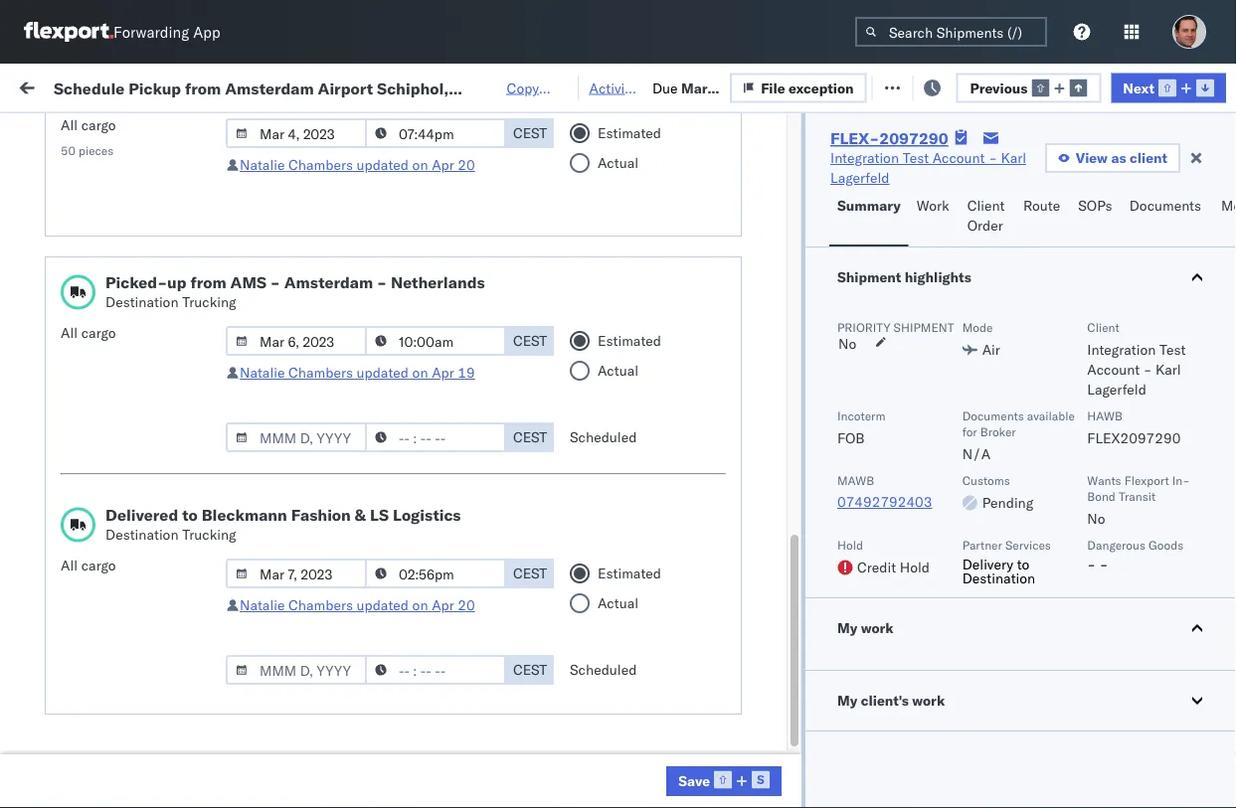Task type: locate. For each thing, give the bounding box(es) containing it.
2130387
[[1141, 725, 1201, 742]]

- inside 'integration test account - karl lagerfeld'
[[989, 149, 997, 167]]

0 vertical spatial lagerfeld
[[830, 169, 890, 186]]

2 vertical spatial no
[[1087, 510, 1105, 528]]

-
[[989, 149, 997, 167], [867, 199, 876, 217], [876, 199, 885, 217], [270, 273, 280, 292], [377, 273, 387, 292], [1143, 361, 1152, 378], [1087, 556, 1096, 573], [1100, 556, 1108, 573], [1025, 725, 1034, 742]]

2 vertical spatial schedule delivery appointment link
[[46, 547, 245, 567]]

apr down "snoozed : no"
[[432, 156, 454, 174]]

on for -- : -- -- text field related to -
[[412, 364, 428, 381]]

0 horizontal spatial work
[[216, 77, 251, 94]]

demo for bookings test consignee
[[794, 681, 831, 698]]

my inside my work button
[[837, 620, 858, 637]]

6 11:59 from the top
[[320, 506, 359, 523]]

integration up hawb
[[1087, 341, 1156, 359]]

apr left 19
[[432, 364, 454, 381]]

from for first schedule pickup from los angeles, ca button's schedule pickup from los angeles, ca link
[[155, 276, 184, 293]]

my client's work button
[[806, 671, 1236, 731]]

schedule pickup from los angeles, ca link for second schedule pickup from los angeles, ca button from the bottom
[[46, 494, 282, 534]]

0 vertical spatial my work
[[20, 72, 108, 99]]

1 vertical spatial 1889466
[[1141, 549, 1201, 567]]

no down bond
[[1087, 510, 1105, 528]]

account down bookings test consignee
[[969, 725, 1022, 742]]

all inside all cargo 50 pieces
[[61, 116, 78, 134]]

1 fcl from the top
[[653, 243, 678, 261]]

resize handle column header for consignee "button"
[[1032, 154, 1056, 809]]

0 vertical spatial -- : -- -- text field
[[365, 423, 506, 453]]

5 pdt, from the top
[[388, 418, 419, 436]]

client up order
[[967, 197, 1005, 214]]

deadline button
[[310, 158, 509, 178]]

2 vertical spatial all
[[61, 557, 78, 574]]

documents down workitem
[[46, 208, 118, 226]]

0 vertical spatial integration test account - karl lagerfeld
[[830, 149, 1026, 186]]

mmm d, yyyy text field down 6:00
[[226, 655, 367, 685]]

upload customs clearance documents down workitem button
[[46, 188, 218, 226]]

cest
[[513, 124, 547, 142], [513, 332, 547, 350], [513, 429, 547, 446], [513, 565, 547, 582], [513, 661, 547, 679]]

file exception
[[897, 77, 990, 94], [761, 79, 854, 96]]

3 resize handle column header from the left
[[575, 154, 599, 809]]

5 resize handle column header from the left
[[833, 154, 857, 809]]

my work inside button
[[837, 620, 894, 637]]

3 actual from the top
[[598, 595, 639, 612]]

natalie down picked-up from ams - amsterdam - netherlands destination trucking
[[240, 364, 285, 381]]

fashion
[[291, 505, 351, 525]]

pm right "11:00" at the left of the page
[[363, 462, 384, 479]]

fcl
[[653, 243, 678, 261], [653, 331, 678, 348], [653, 374, 678, 392], [653, 418, 678, 436], [653, 462, 678, 479], [653, 549, 678, 567], [653, 593, 678, 611], [653, 768, 678, 786]]

workitem
[[22, 163, 74, 178]]

0 vertical spatial no
[[466, 123, 482, 138]]

dec down logistics
[[422, 549, 448, 567]]

all cargo down 'picked-'
[[61, 324, 116, 342]]

11:59 pm pst, dec 13, 2022 down 11:00 pm pst, nov 8, 2022
[[320, 506, 511, 523]]

1 vertical spatial upload customs clearance documents link
[[46, 450, 282, 490]]

integration inside client integration test account - karl lagerfeld incoterm fob
[[1087, 341, 1156, 359]]

upload customs clearance documents button
[[46, 187, 282, 229], [46, 450, 282, 492]]

1 all cargo from the top
[[61, 324, 116, 342]]

1 flexport demo consignee from the top
[[738, 199, 901, 217]]

23,
[[442, 593, 464, 611]]

apr up 24,
[[432, 597, 454, 614]]

2022
[[468, 243, 503, 261], [468, 287, 503, 304], [468, 331, 503, 348], [468, 374, 503, 392], [468, 418, 503, 436], [467, 462, 502, 479], [476, 506, 511, 523], [476, 549, 511, 567], [467, 593, 502, 611], [469, 637, 503, 654]]

my inside my client's work button
[[837, 692, 858, 710]]

ca inside confirm pickup from los angeles, ca
[[46, 602, 65, 620]]

3 all from the top
[[61, 557, 78, 574]]

schedule pickup from los angeles, ca link for 3rd schedule pickup from los angeles, ca button
[[46, 406, 282, 446]]

summary
[[837, 197, 901, 214]]

2 horizontal spatial karl
[[1156, 361, 1181, 378]]

dec down 11:00 pm pst, nov 8, 2022
[[422, 506, 448, 523]]

delivery for confirm delivery link
[[100, 636, 151, 653]]

pst, right &
[[388, 506, 418, 523]]

2 cargo from the top
[[81, 324, 116, 342]]

clearance up delivered
[[154, 451, 218, 468]]

0 vertical spatial demo
[[794, 199, 831, 217]]

1 horizontal spatial work
[[917, 197, 949, 214]]

2 11:59 pm pst, dec 13, 2022 from the top
[[320, 549, 511, 567]]

confirm pickup from los angeles, ca link
[[46, 581, 282, 621]]

natalie
[[240, 156, 285, 174], [240, 364, 285, 381], [240, 597, 285, 614]]

natalie for fashion
[[240, 597, 285, 614]]

3 schedule delivery appointment button from the top
[[46, 547, 245, 569]]

0 vertical spatial integration
[[830, 149, 899, 167]]

to inside the 'delivered to bleckmann fashion & ls logistics destination trucking'
[[182, 505, 198, 525]]

documents down actions
[[1129, 197, 1201, 214]]

work right import
[[216, 77, 251, 94]]

13, down 8,
[[451, 506, 473, 523]]

from inside confirm pickup from los angeles, ca
[[147, 582, 176, 600]]

schedule delivery appointment for 1st schedule delivery appointment link from the top of the page
[[46, 242, 245, 260]]

upload customs clearance documents link up delivered
[[46, 450, 282, 490]]

3 ca from the top
[[46, 427, 65, 445]]

mmm d, yyyy text field down picked-up from ams - amsterdam - netherlands destination trucking
[[226, 326, 367, 356]]

1 natalie from the top
[[240, 156, 285, 174]]

2 1846748 from the top
[[1141, 331, 1201, 348]]

4:00 pm pst, dec 23, 2022
[[320, 593, 502, 611]]

natalie chambers updated on apr 20
[[240, 156, 475, 174], [240, 597, 475, 614]]

all cargo 50 pieces
[[61, 116, 116, 158]]

mode right snooze
[[609, 163, 639, 178]]

0 vertical spatial natalie
[[240, 156, 285, 174]]

on for 1st -- : -- -- text field from the top
[[412, 156, 428, 174]]

11:59 for 3rd schedule pickup from los angeles, ca button schedule pickup from los angeles, ca link
[[320, 418, 359, 436]]

1 vertical spatial integration
[[1087, 341, 1156, 359]]

6 ca from the top
[[46, 690, 65, 707]]

8,
[[451, 462, 464, 479]]

pending
[[982, 494, 1034, 512]]

mmm d, yyyy text field for 1st -- : -- -- text field from the top
[[226, 118, 367, 148]]

lagerfeld up hawb
[[1087, 381, 1147, 398]]

to right delivered
[[182, 505, 198, 525]]

sops button
[[1070, 188, 1122, 247]]

confirm up 'confirm delivery'
[[46, 582, 97, 600]]

0 horizontal spatial for
[[189, 123, 206, 138]]

1 vertical spatial -- : -- -- text field
[[365, 655, 506, 685]]

1 ocean fcl from the top
[[609, 243, 678, 261]]

customs
[[95, 188, 150, 206], [95, 451, 150, 468], [962, 473, 1010, 488]]

mmm d, yyyy text field up "11:00" at the left of the page
[[226, 423, 367, 453]]

0 vertical spatial upload customs clearance documents
[[46, 188, 218, 226]]

highlights
[[905, 269, 971, 286]]

1 mmm d, yyyy text field from the top
[[226, 118, 367, 148]]

-- : -- -- text field up 23,
[[365, 559, 506, 589]]

customs down workitem button
[[95, 188, 150, 206]]

upload customs clearance documents button up delivered
[[46, 450, 282, 492]]

nov
[[423, 243, 449, 261], [423, 287, 449, 304], [423, 331, 449, 348], [423, 374, 449, 392], [423, 418, 449, 436], [422, 462, 447, 479]]

pickup inside confirm pickup from los angeles, ca
[[100, 582, 143, 600]]

0 vertical spatial natalie chambers updated on apr 20 button
[[240, 156, 475, 174]]

1 all from the top
[[61, 116, 78, 134]]

1 confirm from the top
[[46, 582, 97, 600]]

20 for natalie chambers updated on apr 20 button for 1st -- : -- -- text field from the top
[[458, 156, 475, 174]]

mode button
[[599, 158, 708, 178]]

1 vertical spatial my work
[[837, 620, 894, 637]]

delivery inside button
[[100, 636, 151, 653]]

natalie chambers updated on apr 20 button
[[240, 156, 475, 174], [240, 597, 475, 614]]

flex-1893174 button
[[1066, 676, 1205, 704], [1066, 676, 1205, 704]]

2 natalie chambers updated on apr 20 button from the top
[[240, 597, 475, 614]]

confirm for confirm delivery
[[46, 636, 97, 653]]

2 confirm from the top
[[46, 636, 97, 653]]

pst, up 6:00 am pst, dec 24, 2022
[[379, 593, 409, 611]]

cargo up confirm pickup from los angeles, ca
[[81, 557, 116, 574]]

karl inside client integration test account - karl lagerfeld incoterm fob
[[1156, 361, 1181, 378]]

0 vertical spatial client
[[738, 163, 770, 178]]

13,
[[451, 506, 473, 523], [451, 549, 473, 567]]

no right :
[[466, 123, 482, 138]]

karl inside 'integration test account - karl lagerfeld'
[[1001, 149, 1026, 167]]

11:59 for schedule pickup from los angeles, ca link related to second schedule pickup from los angeles, ca button
[[320, 331, 359, 348]]

schedule for 3rd schedule pickup from los angeles, ca button schedule pickup from los angeles, ca link
[[46, 407, 105, 425]]

ca for second schedule pickup from los angeles, ca button from the bottom
[[46, 515, 65, 532]]

customs down n/a
[[962, 473, 1010, 488]]

pdt, up 11:00 pm pst, nov 8, 2022
[[388, 418, 419, 436]]

0 vertical spatial upload customs clearance documents button
[[46, 187, 282, 229]]

consignee inside consignee "button"
[[867, 163, 924, 178]]

dangerous goods - -
[[1087, 538, 1184, 573]]

confirm down confirm pickup from los angeles, ca
[[46, 636, 97, 653]]

2 all from the top
[[61, 324, 78, 342]]

my down credit
[[837, 620, 858, 637]]

appointment for 3rd schedule delivery appointment link from the top of the page
[[163, 548, 245, 566]]

1 schedule pickup from los angeles, ca button from the top
[[46, 275, 282, 317]]

1 vertical spatial schedule delivery appointment link
[[46, 372, 245, 392]]

upload customs clearance documents button down workitem button
[[46, 187, 282, 229]]

estimated for picked-up from ams - amsterdam - netherlands
[[598, 332, 661, 350]]

no down priority
[[838, 335, 856, 353]]

cargo up pieces
[[81, 116, 116, 134]]

1 vertical spatial trucking
[[182, 526, 236, 544]]

chambers up 6:00
[[288, 597, 353, 614]]

1 schedule delivery appointment button from the top
[[46, 241, 245, 263]]

1 -- : -- -- text field from the top
[[365, 423, 506, 453]]

0 vertical spatial -- : -- -- text field
[[365, 118, 506, 148]]

0 vertical spatial mode
[[609, 163, 639, 178]]

2 vertical spatial 1889466
[[1141, 593, 1201, 611]]

07492792403 button
[[837, 493, 932, 511]]

demo for --
[[794, 199, 831, 217]]

2 apr from the top
[[432, 364, 454, 381]]

2 trucking from the top
[[182, 526, 236, 544]]

-- : -- -- text field
[[365, 423, 506, 453], [365, 655, 506, 685]]

50
[[61, 143, 75, 158]]

dec for schedule pickup from los angeles, ca
[[422, 506, 448, 523]]

for up n/a
[[962, 424, 977, 439]]

1 vertical spatial natalie chambers updated on apr 20
[[240, 597, 475, 614]]

for for n/a
[[962, 424, 977, 439]]

4 schedule pickup from los angeles, ca from the top
[[46, 495, 268, 532]]

batch
[[1125, 77, 1165, 94]]

2 vertical spatial client
[[1087, 320, 1120, 335]]

5 mmm d, yyyy text field from the top
[[226, 655, 367, 685]]

demo down name
[[794, 199, 831, 217]]

flex2097290
[[1087, 430, 1181, 447]]

0 vertical spatial appointment
[[163, 242, 245, 260]]

client left name
[[738, 163, 770, 178]]

11:59 pm pdt, nov 4, 2022
[[320, 243, 503, 261], [320, 287, 503, 304], [320, 331, 503, 348], [320, 374, 503, 392], [320, 418, 503, 436]]

next
[[1123, 79, 1155, 96]]

angeles, inside confirm pickup from los angeles, ca
[[205, 582, 260, 600]]

0 horizontal spatial to
[[182, 505, 198, 525]]

available
[[1027, 408, 1075, 423]]

track
[[506, 77, 538, 94]]

1 vertical spatial customs
[[95, 451, 150, 468]]

schedule for schedule pickup from los angeles, ca link related to second schedule pickup from los angeles, ca button from the bottom
[[46, 495, 105, 512]]

file exception down the search shipments (/) "text field"
[[897, 77, 990, 94]]

netherlands
[[391, 273, 485, 292]]

0 vertical spatial all cargo
[[61, 324, 116, 342]]

5 schedule from the top
[[46, 407, 105, 425]]

route
[[1023, 197, 1060, 214]]

for inside documents available for broker n/a
[[962, 424, 977, 439]]

my work up the filtered by: at top left
[[20, 72, 108, 99]]

upload customs clearance documents up delivered
[[46, 451, 218, 488]]

1 vertical spatial to
[[1017, 556, 1030, 573]]

0 vertical spatial work
[[57, 72, 108, 99]]

3 11:59 from the top
[[320, 331, 359, 348]]

1889466 down goods
[[1141, 593, 1201, 611]]

natalie chambers updated on apr 20 up am on the bottom of the page
[[240, 597, 475, 614]]

destination down 'picked-'
[[105, 293, 179, 311]]

destination down partner at the bottom right of page
[[962, 570, 1035, 587]]

4 11:59 from the top
[[320, 374, 359, 392]]

filtered by:
[[20, 122, 91, 139]]

dec for confirm pickup from los angeles, ca
[[413, 593, 439, 611]]

2 20 from the top
[[458, 597, 475, 614]]

1 scheduled from the top
[[570, 429, 637, 446]]

karl up route
[[1001, 149, 1026, 167]]

3 apr from the top
[[432, 597, 454, 614]]

2 scheduled from the top
[[570, 661, 637, 679]]

clearance down workitem button
[[154, 188, 218, 206]]

20 up 24,
[[458, 597, 475, 614]]

1 horizontal spatial karl
[[1038, 725, 1063, 742]]

3 11:59 pm pdt, nov 4, 2022 from the top
[[320, 331, 503, 348]]

pm left 19
[[363, 374, 384, 392]]

3 1889466 from the top
[[1141, 593, 1201, 611]]

-- : -- -- text field for logistics
[[365, 559, 506, 589]]

apr
[[432, 156, 454, 174], [432, 364, 454, 381], [432, 597, 454, 614]]

2097290
[[879, 128, 948, 148]]

2 vertical spatial actual
[[598, 595, 639, 612]]

cargo for delivered
[[81, 557, 116, 574]]

6 schedule from the top
[[46, 495, 105, 512]]

2 vertical spatial work
[[912, 692, 945, 710]]

1 vertical spatial lagerfeld
[[1087, 381, 1147, 398]]

2 horizontal spatial work
[[912, 692, 945, 710]]

exception down the search shipments (/) "text field"
[[925, 77, 990, 94]]

hold right credit
[[900, 559, 930, 576]]

client inside client integration test account - karl lagerfeld incoterm fob
[[1087, 320, 1120, 335]]

0 vertical spatial to
[[182, 505, 198, 525]]

1 vertical spatial clearance
[[154, 451, 218, 468]]

3 4, from the top
[[452, 331, 465, 348]]

1 vertical spatial -- : -- -- text field
[[365, 326, 506, 356]]

1 chambers from the top
[[288, 156, 353, 174]]

lagerfeld up summary
[[830, 169, 890, 186]]

bosch ocean test
[[738, 243, 852, 261], [867, 243, 981, 261], [738, 287, 852, 304], [867, 287, 981, 304], [738, 331, 852, 348], [867, 331, 981, 348], [738, 374, 852, 392], [738, 418, 852, 436], [867, 418, 981, 436], [738, 462, 852, 479], [867, 462, 981, 479], [738, 506, 852, 523], [867, 506, 981, 523], [738, 549, 852, 567], [867, 549, 981, 567], [738, 593, 852, 611], [867, 593, 981, 611], [738, 637, 852, 654], [867, 637, 981, 654]]

partner
[[962, 538, 1002, 552]]

flex-1889466 down transit
[[1098, 506, 1201, 523]]

1 schedule from the top
[[46, 242, 105, 260]]

view as client
[[1076, 149, 1168, 167]]

1 vertical spatial all cargo
[[61, 557, 116, 574]]

1 vertical spatial confirm
[[46, 636, 97, 653]]

0 vertical spatial chambers
[[288, 156, 353, 174]]

broker
[[980, 424, 1016, 439]]

2 vertical spatial destination
[[962, 570, 1035, 587]]

0 vertical spatial 1889466
[[1141, 506, 1201, 523]]

2 vertical spatial flexport
[[738, 681, 790, 698]]

2 flex-1846748 from the top
[[1098, 331, 1201, 348]]

1 11:59 from the top
[[320, 243, 359, 261]]

natalie chambers updated on apr 20 button down progress
[[240, 156, 475, 174]]

all for picked-
[[61, 324, 78, 342]]

flex-1846748 down flex-1660288
[[1098, 243, 1201, 261]]

2 flexport demo consignee from the top
[[738, 681, 901, 698]]

1 clearance from the top
[[154, 188, 218, 206]]

1 vertical spatial karl
[[1156, 361, 1181, 378]]

1 vertical spatial estimated
[[598, 332, 661, 350]]

1 ca from the top
[[46, 296, 65, 313]]

-- : -- -- text field
[[365, 118, 506, 148], [365, 326, 506, 356], [365, 559, 506, 589]]

1 horizontal spatial my work
[[837, 620, 894, 637]]

save
[[679, 772, 710, 790]]

upload customs clearance documents link
[[46, 187, 282, 227], [46, 450, 282, 490]]

- inside client integration test account - karl lagerfeld incoterm fob
[[1143, 361, 1152, 378]]

upload customs clearance documents
[[46, 188, 218, 226], [46, 451, 218, 488]]

0 vertical spatial all
[[61, 116, 78, 134]]

1 -- : -- -- text field from the top
[[365, 118, 506, 148]]

1 vertical spatial demo
[[794, 681, 831, 698]]

natalie chambers updated on apr 20 button up am on the bottom of the page
[[240, 597, 475, 614]]

flex-1846748 up transit
[[1098, 462, 1201, 479]]

1 vertical spatial flex-1889466
[[1098, 549, 1201, 567]]

1 vertical spatial actual
[[598, 362, 639, 379]]

mode
[[609, 163, 639, 178], [962, 320, 993, 335]]

los inside confirm pickup from los angeles, ca
[[179, 582, 202, 600]]

0 horizontal spatial karl
[[1001, 149, 1026, 167]]

flex-1660288 button
[[1066, 194, 1205, 222], [1066, 194, 1205, 222]]

2 vertical spatial schedule delivery appointment button
[[46, 547, 245, 569]]

2 vertical spatial updated
[[357, 597, 409, 614]]

mmm d, yyyy text field down the message
[[226, 118, 367, 148]]

1 horizontal spatial work
[[861, 620, 894, 637]]

demo left client's
[[794, 681, 831, 698]]

hold
[[837, 538, 863, 552], [900, 559, 930, 576]]

4 resize handle column header from the left
[[704, 154, 728, 809]]

logistics
[[393, 505, 461, 525]]

file up client name button
[[761, 79, 785, 96]]

am
[[354, 637, 377, 654]]

07492792403
[[837, 493, 932, 511]]

summary button
[[829, 188, 909, 247]]

work down integration test account - karl lagerfeld link
[[917, 197, 949, 214]]

8 fcl from the top
[[653, 768, 678, 786]]

fob
[[837, 430, 865, 447]]

1889466 for 4:00 pm pst, dec 23, 2022
[[1141, 593, 1201, 611]]

5 11:59 from the top
[[320, 418, 359, 436]]

3 schedule delivery appointment from the top
[[46, 548, 245, 566]]

1 vertical spatial updated
[[357, 364, 409, 381]]

chambers down picked-up from ams - amsterdam - netherlands destination trucking
[[288, 364, 353, 381]]

11:59 pm pdt, nov 4, 2022 for first schedule pickup from los angeles, ca button
[[320, 287, 503, 304]]

1 vertical spatial upload customs clearance documents button
[[46, 450, 282, 492]]

pdt,
[[388, 243, 419, 261], [388, 287, 419, 304], [388, 331, 419, 348], [388, 374, 419, 392], [388, 418, 419, 436]]

0 vertical spatial 20
[[458, 156, 475, 174]]

schedule pickup from los angeles, ca for schedule pickup from los angeles, ca link related to second schedule pickup from los angeles, ca button
[[46, 320, 268, 357]]

2 estimated from the top
[[598, 332, 661, 350]]

bosch
[[738, 243, 777, 261], [867, 243, 907, 261], [738, 287, 777, 304], [867, 287, 907, 304], [738, 331, 777, 348], [867, 331, 907, 348], [738, 374, 777, 392], [738, 418, 777, 436], [867, 418, 907, 436], [738, 462, 777, 479], [867, 462, 907, 479], [738, 506, 777, 523], [867, 506, 907, 523], [738, 549, 777, 567], [867, 549, 907, 567], [738, 593, 777, 611], [867, 593, 907, 611], [738, 637, 777, 654], [867, 637, 907, 654]]

2 chambers from the top
[[288, 364, 353, 381]]

0 vertical spatial apr
[[432, 156, 454, 174]]

11:59 for first schedule pickup from los angeles, ca button's schedule pickup from los angeles, ca link
[[320, 287, 359, 304]]

actions
[[1162, 163, 1203, 178]]

my work down credit
[[837, 620, 894, 637]]

pdt, left 19
[[388, 374, 419, 392]]

8 schedule from the top
[[46, 670, 105, 687]]

0 vertical spatial upload customs clearance documents link
[[46, 187, 282, 227]]

flex-1846748 up hawb flex2097290
[[1098, 374, 1201, 392]]

11:59 for 1st schedule delivery appointment link from the top of the page
[[320, 243, 359, 261]]

schedule pickup from los angeles, ca for 3rd schedule pickup from los angeles, ca button schedule pickup from los angeles, ca link
[[46, 407, 268, 445]]

1 vertical spatial natalie
[[240, 364, 285, 381]]

integration down my client's work
[[867, 725, 936, 742]]

flex-1889466 down the wants flexport in- bond transit no
[[1098, 549, 1201, 567]]

2 vertical spatial -- : -- -- text field
[[365, 559, 506, 589]]

all for delivered
[[61, 557, 78, 574]]

upload
[[46, 188, 91, 206], [46, 451, 91, 468]]

1889466 up goods
[[1141, 506, 1201, 523]]

1 11:59 pm pdt, nov 4, 2022 from the top
[[320, 243, 503, 261]]

1 vertical spatial schedule delivery appointment
[[46, 373, 245, 391]]

clearance
[[154, 188, 218, 206], [154, 451, 218, 468]]

lagerfeld down "flex-1893174"
[[1067, 725, 1126, 742]]

from for the confirm pickup from los angeles, ca link on the bottom left of page
[[147, 582, 176, 600]]

0 vertical spatial flex-1889466
[[1098, 506, 1201, 523]]

all cargo down delivered
[[61, 557, 116, 574]]

snoozed : no
[[411, 123, 482, 138]]

test inside 'integration test account - karl lagerfeld'
[[903, 149, 929, 167]]

1 vertical spatial chambers
[[288, 364, 353, 381]]

1 vertical spatial account
[[1087, 361, 1140, 378]]

2 all cargo from the top
[[61, 557, 116, 574]]

2 -- : -- -- text field from the top
[[365, 655, 506, 685]]

1 vertical spatial natalie chambers updated on apr 20 button
[[240, 597, 475, 614]]

11:59 pm pst, jan 12, 2023
[[320, 681, 507, 698]]

flex-2130387 button
[[1066, 720, 1205, 747], [1066, 720, 1205, 747]]

1 resize handle column header from the left
[[284, 154, 308, 809]]

0 vertical spatial natalie chambers updated on apr 20
[[240, 156, 475, 174]]

:
[[458, 123, 461, 138]]

3 natalie from the top
[[240, 597, 285, 614]]

1 vertical spatial mode
[[962, 320, 993, 335]]

los for first schedule pickup from los angeles, ca button
[[187, 276, 210, 293]]

schedule for 3rd schedule delivery appointment link from the top of the page
[[46, 548, 105, 566]]

estimated for delivered to bleckmann fashion & ls logistics
[[598, 565, 661, 582]]

1 vertical spatial client
[[967, 197, 1005, 214]]

delivered to bleckmann fashion & ls logistics destination trucking
[[105, 505, 461, 544]]

2 vertical spatial appointment
[[163, 548, 245, 566]]

2 schedule delivery appointment button from the top
[[46, 372, 245, 394]]

schedule pickup from los angeles, ca for first schedule pickup from los angeles, ca button's schedule pickup from los angeles, ca link
[[46, 276, 268, 313]]

mode inside mode button
[[609, 163, 639, 178]]

1 vertical spatial flexport
[[1125, 473, 1169, 488]]

2 ca from the top
[[46, 340, 65, 357]]

2 pdt, from the top
[[388, 287, 419, 304]]

0 vertical spatial 11:59 pm pst, dec 13, 2022
[[320, 506, 511, 523]]

-- : -- -- text field up 8,
[[365, 423, 506, 453]]

upload customs clearance documents link down workitem button
[[46, 187, 282, 227]]

incoterm
[[837, 408, 886, 423]]

3 1846748 from the top
[[1141, 374, 1201, 392]]

flexport for bookings test consignee
[[738, 681, 790, 698]]

0 vertical spatial updated
[[357, 156, 409, 174]]

2 demo from the top
[[794, 681, 831, 698]]

account down 2097290
[[933, 149, 985, 167]]

updated left 19
[[357, 364, 409, 381]]

flex-1889466 down dangerous goods - -
[[1098, 593, 1201, 611]]

dec left 23,
[[413, 593, 439, 611]]

from for schedule pickup from los angeles, ca link related to second schedule pickup from los angeles, ca button from the bottom
[[155, 495, 184, 512]]

mode up air
[[962, 320, 993, 335]]

previous
[[970, 79, 1028, 96]]

11:59 for schedule pickup from los angeles, ca link related to second schedule pickup from los angeles, ca button from the bottom
[[320, 506, 359, 523]]

2 natalie chambers updated on apr 20 from the top
[[240, 597, 475, 614]]

my work
[[20, 72, 108, 99], [837, 620, 894, 637]]

3 mmm d, yyyy text field from the top
[[226, 423, 367, 453]]

11:59 pm pst, dec 13, 2022 for schedule pickup from los angeles, ca
[[320, 506, 511, 523]]

documents available for broker n/a
[[962, 408, 1075, 463]]

cargo down 'picked-'
[[81, 324, 116, 342]]

0 vertical spatial 13,
[[451, 506, 473, 523]]

schedule pickup from los angeles, ca
[[46, 276, 268, 313], [46, 320, 268, 357], [46, 407, 268, 445], [46, 495, 268, 532], [46, 670, 268, 707]]

2 schedule delivery appointment link from the top
[[46, 372, 245, 392]]

0 vertical spatial for
[[189, 123, 206, 138]]

karl left flex-2130387
[[1038, 725, 1063, 742]]

1 appointment from the top
[[163, 242, 245, 260]]

los for confirm pickup from los angeles, ca button
[[179, 582, 202, 600]]

client
[[738, 163, 770, 178], [967, 197, 1005, 214], [1087, 320, 1120, 335]]

karl up hawb flex2097290
[[1156, 361, 1181, 378]]

1889466
[[1141, 506, 1201, 523], [1141, 549, 1201, 567], [1141, 593, 1201, 611]]

1 cest from the top
[[513, 124, 547, 142]]

flex-1846748 up "in-"
[[1098, 418, 1201, 436]]

apr for picked-up from ams - amsterdam - netherlands
[[432, 364, 454, 381]]

resize handle column header for 'flex id' button
[[1191, 154, 1215, 809]]

0 vertical spatial schedule delivery appointment
[[46, 242, 245, 260]]

confirm
[[46, 582, 97, 600], [46, 636, 97, 653]]

cargo
[[81, 116, 116, 134], [81, 324, 116, 342], [81, 557, 116, 574]]

0 vertical spatial scheduled
[[570, 429, 637, 446]]

1 vertical spatial all
[[61, 324, 78, 342]]

integration down flex-2097290 on the right of page
[[830, 149, 899, 167]]

2 vertical spatial chambers
[[288, 597, 353, 614]]

consignee
[[867, 163, 924, 178], [834, 199, 901, 217], [834, 681, 901, 698], [959, 681, 1026, 698]]

0 vertical spatial clearance
[[154, 188, 218, 206]]

pst, up 4:00 pm pst, dec 23, 2022
[[388, 549, 418, 567]]

schedule pickup from los angeles, ca link for first schedule pickup from los angeles, ca button
[[46, 275, 282, 315]]

integration test account - karl lagerfeld down bookings test consignee
[[867, 725, 1126, 742]]

8 11:59 from the top
[[320, 681, 359, 698]]

1 vertical spatial work
[[861, 620, 894, 637]]

1 13, from the top
[[451, 506, 473, 523]]

actual
[[598, 154, 639, 172], [598, 362, 639, 379], [598, 595, 639, 612]]

destination inside picked-up from ams - amsterdam - netherlands destination trucking
[[105, 293, 179, 311]]

1 schedule pickup from los angeles, ca from the top
[[46, 276, 268, 313]]

2 horizontal spatial no
[[1087, 510, 1105, 528]]

11:00
[[320, 462, 359, 479]]

760 at risk
[[365, 77, 434, 94]]

5 ca from the top
[[46, 602, 65, 620]]

resize handle column header
[[284, 154, 308, 809], [505, 154, 529, 809], [575, 154, 599, 809], [704, 154, 728, 809], [833, 154, 857, 809], [1032, 154, 1056, 809], [1185, 154, 1209, 809], [1191, 154, 1215, 809]]

2 vertical spatial schedule delivery appointment
[[46, 548, 245, 566]]

schedule for schedule pickup from los angeles, ca link related to second schedule pickup from los angeles, ca button
[[46, 320, 105, 337]]

from inside picked-up from ams - amsterdam - netherlands destination trucking
[[190, 273, 226, 292]]

pdt, right amsterdam
[[388, 287, 419, 304]]

11:59 pm pst, dec 13, 2022 up 4:00 pm pst, dec 23, 2022
[[320, 549, 511, 567]]

1 1889466 from the top
[[1141, 506, 1201, 523]]

2 natalie from the top
[[240, 364, 285, 381]]

MMM D, YYYY text field
[[226, 118, 367, 148], [226, 326, 367, 356], [226, 423, 367, 453], [226, 559, 367, 589], [226, 655, 367, 685]]

natalie chambers updated on apr 20 button for 1st -- : -- -- text field from the top
[[240, 156, 475, 174]]

1 schedule delivery appointment from the top
[[46, 242, 245, 260]]

flex-1889466
[[1098, 506, 1201, 523], [1098, 549, 1201, 567], [1098, 593, 1201, 611]]

natalie chambers updated on apr 20 down progress
[[240, 156, 475, 174]]

1 upload customs clearance documents from the top
[[46, 188, 218, 226]]

confirm inside confirm pickup from los angeles, ca
[[46, 582, 97, 600]]

pst, up ls
[[388, 462, 418, 479]]

resize handle column header for client name button
[[833, 154, 857, 809]]

client up hawb
[[1087, 320, 1120, 335]]

-- : -- -- text field for logistics
[[365, 655, 506, 685]]

destination inside 'partner services delivery to destination'
[[962, 570, 1035, 587]]

2 schedule from the top
[[46, 276, 105, 293]]

0 vertical spatial customs
[[95, 188, 150, 206]]



Task type: describe. For each thing, give the bounding box(es) containing it.
los for 3rd schedule pickup from los angeles, ca button
[[187, 407, 210, 425]]

4 flex-1846748 from the top
[[1098, 418, 1201, 436]]

cargo for picked-
[[81, 324, 116, 342]]

schedule for first schedule pickup from los angeles, ca button's schedule pickup from los angeles, ca link
[[46, 276, 105, 293]]

action
[[1168, 77, 1212, 94]]

bookings test consignee
[[867, 681, 1026, 698]]

delivery for 3rd schedule delivery appointment link from the top of the page
[[108, 548, 159, 566]]

4 schedule pickup from los angeles, ca button from the top
[[46, 494, 282, 536]]

1 pdt, from the top
[[388, 243, 419, 261]]

7 resize handle column header from the left
[[1185, 154, 1209, 809]]

-- : -- -- text field for -
[[365, 423, 506, 453]]

scheduled for delivered to bleckmann fashion & ls logistics
[[570, 661, 637, 679]]

schedule for second schedule delivery appointment link
[[46, 373, 105, 391]]

3 fcl from the top
[[653, 374, 678, 392]]

services
[[1005, 538, 1051, 552]]

appointment for 1st schedule delivery appointment link from the top of the page
[[163, 242, 245, 260]]

6 ocean fcl from the top
[[609, 549, 678, 567]]

11:59 for second schedule delivery appointment link
[[320, 374, 359, 392]]

pm up the natalie chambers updated on apr 19 button in the left top of the page
[[363, 331, 384, 348]]

flex-1889466 for 11:59 pm pst, dec 13, 2022
[[1098, 506, 1201, 523]]

work inside my work button
[[861, 620, 894, 637]]

1 apr from the top
[[432, 156, 454, 174]]

from for schedule pickup from los angeles, ca link related to second schedule pickup from los angeles, ca button
[[155, 320, 184, 337]]

client order button
[[959, 188, 1015, 247]]

5 ocean fcl from the top
[[609, 462, 678, 479]]

flex-2097290
[[830, 128, 948, 148]]

message
[[267, 77, 322, 94]]

confirm delivery
[[46, 636, 151, 653]]

on right the 205
[[486, 77, 502, 94]]

test inside client integration test account - karl lagerfeld incoterm fob
[[1160, 341, 1186, 359]]

in-
[[1172, 473, 1190, 488]]

filtered
[[20, 122, 68, 139]]

actual for delivered to bleckmann fashion & ls logistics
[[598, 595, 639, 612]]

pm down ls
[[363, 549, 384, 567]]

flexport. image
[[24, 22, 113, 42]]

12,
[[447, 681, 469, 698]]

4 1846748 from the top
[[1141, 418, 1201, 436]]

delivery for 1st schedule delivery appointment link from the top of the page
[[108, 242, 159, 260]]

6:00
[[320, 637, 350, 654]]

3 flex-1846748 from the top
[[1098, 374, 1201, 392]]

bookings
[[867, 681, 925, 698]]

client for client order
[[967, 197, 1005, 214]]

flex-2130387
[[1098, 725, 1201, 742]]

confirm pickup from los angeles, ca button
[[46, 581, 282, 623]]

0 horizontal spatial hold
[[837, 538, 863, 552]]

ls
[[370, 505, 389, 525]]

mmm d, yyyy text field for -- : -- -- text field related to -
[[226, 326, 367, 356]]

cargo inside all cargo 50 pieces
[[81, 116, 116, 134]]

risk
[[411, 77, 434, 94]]

schedule delivery appointment for second schedule delivery appointment link
[[46, 373, 245, 391]]

2023
[[472, 681, 507, 698]]

7 ocean fcl from the top
[[609, 593, 678, 611]]

forwarding app
[[113, 22, 220, 41]]

4 fcl from the top
[[653, 418, 678, 436]]

flex
[[1066, 163, 1088, 178]]

Search Work text field
[[568, 71, 785, 101]]

5 cest from the top
[[513, 661, 547, 679]]

ams
[[230, 273, 266, 292]]

confirm delivery button
[[46, 635, 151, 657]]

11:59 for schedule pickup from los angeles, ca link corresponding to fifth schedule pickup from los angeles, ca button from the top of the page
[[320, 681, 359, 698]]

my for my client's work button
[[837, 692, 858, 710]]

status
[[108, 123, 142, 138]]

previous button
[[956, 73, 1101, 103]]

0 vertical spatial work
[[216, 77, 251, 94]]

pm up amsterdam
[[363, 243, 384, 261]]

destination inside the 'delivered to bleckmann fashion & ls logistics destination trucking'
[[105, 526, 179, 544]]

2 upload customs clearance documents from the top
[[46, 451, 218, 488]]

consignee button
[[857, 158, 1036, 178]]

4 11:59 pm pdt, nov 4, 2022 from the top
[[320, 374, 503, 392]]

shipment highlights button
[[806, 248, 1236, 307]]

import
[[167, 77, 212, 94]]

batch action
[[1125, 77, 1212, 94]]

client's
[[861, 692, 909, 710]]

19
[[458, 364, 475, 381]]

-- : -- -- text field for -
[[365, 326, 506, 356]]

0 vertical spatial my
[[20, 72, 52, 99]]

4:00
[[320, 593, 350, 611]]

3 pdt, from the top
[[388, 331, 419, 348]]

lagerfeld inside client integration test account - karl lagerfeld incoterm fob
[[1087, 381, 1147, 398]]

pm right fashion
[[363, 506, 384, 523]]

confirm for confirm pickup from los angeles, ca
[[46, 582, 97, 600]]

1 updated from the top
[[357, 156, 409, 174]]

trucking inside the 'delivered to bleckmann fashion & ls logistics destination trucking'
[[182, 526, 236, 544]]

4, for second schedule pickup from los angeles, ca button
[[452, 331, 465, 348]]

2 vertical spatial lagerfeld
[[1067, 725, 1126, 742]]

ca for 3rd schedule pickup from los angeles, ca button
[[46, 427, 65, 445]]

1 horizontal spatial exception
[[925, 77, 990, 94]]

pm left netherlands
[[363, 287, 384, 304]]

ready
[[151, 123, 186, 138]]

11:59 pm pst, dec 13, 2022 for schedule delivery appointment
[[320, 549, 511, 567]]

dec for schedule delivery appointment
[[422, 549, 448, 567]]

4 cest from the top
[[513, 565, 547, 582]]

5 fcl from the top
[[653, 462, 678, 479]]

air
[[982, 341, 1000, 359]]

me
[[1221, 197, 1236, 214]]

documents inside button
[[1129, 197, 1201, 214]]

integration test account - karl lagerfeld inside integration test account - karl lagerfeld link
[[830, 149, 1026, 186]]

flexport demo consignee for --
[[738, 199, 901, 217]]

client integration test account - karl lagerfeld incoterm fob
[[837, 320, 1186, 447]]

1 horizontal spatial no
[[838, 335, 856, 353]]

account inside client integration test account - karl lagerfeld incoterm fob
[[1087, 361, 1140, 378]]

import work button
[[159, 64, 259, 108]]

flex-1660288
[[1098, 199, 1201, 217]]

(0)
[[322, 77, 348, 94]]

0 horizontal spatial file
[[761, 79, 785, 96]]

11:59 pm pdt, nov 4, 2022 for second schedule pickup from los angeles, ca button
[[320, 331, 503, 348]]

1893174
[[1141, 681, 1201, 698]]

all cargo for picked-
[[61, 324, 116, 342]]

1 1846748 from the top
[[1141, 243, 1201, 261]]

bond
[[1087, 489, 1116, 504]]

760
[[365, 77, 391, 94]]

1 flex-1846748 from the top
[[1098, 243, 1201, 261]]

batch action button
[[1095, 71, 1225, 101]]

2 upload customs clearance documents button from the top
[[46, 450, 282, 492]]

schedule for schedule pickup from los angeles, ca link corresponding to fifth schedule pickup from los angeles, ca button from the top of the page
[[46, 670, 105, 687]]

pst, left "jan"
[[388, 681, 418, 698]]

integration inside integration test account - karl lagerfeld link
[[830, 149, 899, 167]]

schedule pickup from los angeles, ca for schedule pickup from los angeles, ca link corresponding to fifth schedule pickup from los angeles, ca button from the top of the page
[[46, 670, 268, 707]]

natalie chambers updated on apr 19 button
[[240, 364, 475, 381]]

pst, right am on the bottom of the page
[[380, 637, 411, 654]]

--
[[867, 199, 885, 217]]

updated for logistics
[[357, 597, 409, 614]]

&
[[355, 505, 366, 525]]

wants
[[1087, 473, 1121, 488]]

3 ocean fcl from the top
[[609, 374, 678, 392]]

schedule pickup from los angeles, ca for schedule pickup from los angeles, ca link related to second schedule pickup from los angeles, ca button from the bottom
[[46, 495, 268, 532]]

4 pdt, from the top
[[388, 374, 419, 392]]

1889466 for 11:59 pm pst, dec 13, 2022
[[1141, 506, 1201, 523]]

ca for fifth schedule pickup from los angeles, ca button from the top of the page
[[46, 690, 65, 707]]

2 vertical spatial integration
[[867, 725, 936, 742]]

1 upload from the top
[[46, 188, 91, 206]]

picked-
[[105, 273, 167, 292]]

wants flexport in- bond transit no
[[1087, 473, 1190, 528]]

dec for confirm delivery
[[414, 637, 440, 654]]

apr for delivered to bleckmann fashion & ls logistics
[[432, 597, 454, 614]]

to inside 'partner services delivery to destination'
[[1017, 556, 1030, 573]]

on for -- : -- -- text field associated with logistics
[[412, 597, 428, 614]]

appointment for second schedule delivery appointment link
[[163, 373, 245, 391]]

deadline
[[320, 163, 368, 178]]

205
[[457, 77, 483, 94]]

5 1846748 from the top
[[1141, 462, 1201, 479]]

my work button
[[806, 599, 1236, 658]]

1 horizontal spatial mode
[[962, 320, 993, 335]]

schedule pickup from los angeles, ca link for second schedule pickup from los angeles, ca button
[[46, 319, 282, 359]]

4, for 3rd schedule pickup from los angeles, ca button
[[452, 418, 465, 436]]

2 fcl from the top
[[653, 331, 678, 348]]

resize handle column header for deadline button at the top left of the page
[[505, 154, 529, 809]]

no inside the wants flexport in- bond transit no
[[1087, 510, 1105, 528]]

natalie chambers updated on apr 20 for 1st -- : -- -- text field from the top
[[240, 156, 475, 174]]

1 upload customs clearance documents link from the top
[[46, 187, 282, 227]]

2 flex-1889466 from the top
[[1098, 549, 1201, 567]]

los for second schedule pickup from los angeles, ca button
[[187, 320, 210, 337]]

8 ocean fcl from the top
[[609, 768, 678, 786]]

6 fcl from the top
[[653, 549, 678, 567]]

0 horizontal spatial work
[[57, 72, 108, 99]]

flex-1889466 for 4:00 pm pst, dec 23, 2022
[[1098, 593, 1201, 611]]

0 horizontal spatial my work
[[20, 72, 108, 99]]

Search Shipments (/) text field
[[855, 17, 1047, 47]]

natalie chambers updated on apr 19
[[240, 364, 475, 381]]

id
[[1092, 163, 1104, 178]]

resize handle column header for mode button
[[704, 154, 728, 809]]

ca for first schedule pickup from los angeles, ca button
[[46, 296, 65, 313]]

chambers for -
[[288, 364, 353, 381]]

1 upload customs clearance documents button from the top
[[46, 187, 282, 229]]

message (0)
[[267, 77, 348, 94]]

scheduled for picked-up from ams - amsterdam - netherlands
[[570, 429, 637, 446]]

flex id button
[[1056, 158, 1195, 178]]

my client's work
[[837, 692, 945, 710]]

next button
[[1111, 73, 1226, 103]]

natalie chambers updated on apr 20 for -- : -- -- text field associated with logistics
[[240, 597, 475, 614]]

2 upload from the top
[[46, 451, 91, 468]]

ca for confirm pickup from los angeles, ca button
[[46, 602, 65, 620]]

2 vertical spatial customs
[[962, 473, 1010, 488]]

2 cest from the top
[[513, 332, 547, 350]]

1 horizontal spatial file exception
[[897, 77, 990, 94]]

3 schedule pickup from los angeles, ca button from the top
[[46, 406, 282, 448]]

2 schedule pickup from los angeles, ca button from the top
[[46, 319, 282, 361]]

progress
[[310, 123, 360, 138]]

4 ocean fcl from the top
[[609, 418, 678, 436]]

mmm d, yyyy text field for -- : -- -- text field associated with logistics
[[226, 559, 367, 589]]

schedule for 1st schedule delivery appointment link from the top of the page
[[46, 242, 105, 260]]

forwarding
[[113, 22, 189, 41]]

1 vertical spatial integration test account - karl lagerfeld
[[867, 725, 1126, 742]]

4 4, from the top
[[452, 374, 465, 392]]

documents inside documents available for broker n/a
[[962, 408, 1024, 423]]

flexport demo consignee for bookings test consignee
[[738, 681, 901, 698]]

client for client name
[[738, 163, 770, 178]]

for for blocked,
[[189, 123, 206, 138]]

24,
[[444, 637, 465, 654]]

1 horizontal spatial file
[[897, 77, 922, 94]]

flex-2097290 link
[[830, 128, 948, 148]]

chambers for &
[[288, 597, 353, 614]]

mmm d, yyyy text field for -- : -- -- text box associated with logistics
[[226, 655, 367, 685]]

7 fcl from the top
[[653, 593, 678, 611]]

confirm delivery link
[[46, 635, 151, 655]]

3 schedule delivery appointment link from the top
[[46, 547, 245, 567]]

1 4, from the top
[[452, 243, 465, 261]]

1 horizontal spatial hold
[[900, 559, 930, 576]]

4, for first schedule pickup from los angeles, ca button
[[452, 287, 465, 304]]

0 horizontal spatial no
[[466, 123, 482, 138]]

0 horizontal spatial exception
[[789, 79, 854, 96]]

client
[[1130, 149, 1168, 167]]

goods
[[1149, 538, 1184, 552]]

by:
[[72, 122, 91, 139]]

credit hold
[[857, 559, 930, 576]]

11:59 pm pdt, nov 4, 2022 for 3rd schedule pickup from los angeles, ca button
[[320, 418, 503, 436]]

from for 3rd schedule pickup from los angeles, ca button schedule pickup from los angeles, ca link
[[155, 407, 184, 425]]

0 horizontal spatial file exception
[[761, 79, 854, 96]]

1 actual from the top
[[598, 154, 639, 172]]

pieces
[[79, 143, 114, 158]]

updated for -
[[357, 364, 409, 381]]

delivery inside 'partner services delivery to destination'
[[962, 556, 1013, 573]]

actual for picked-up from ams - amsterdam - netherlands
[[598, 362, 639, 379]]

work inside my client's work button
[[912, 692, 945, 710]]

11:00 pm pst, nov 8, 2022
[[320, 462, 502, 479]]

los for fifth schedule pickup from los angeles, ca button from the top of the page
[[187, 670, 210, 687]]

pm down the natalie chambers updated on apr 19 button in the left top of the page
[[363, 418, 384, 436]]

3 cest from the top
[[513, 429, 547, 446]]

2 clearance from the top
[[154, 451, 218, 468]]

flexport inside the wants flexport in- bond transit no
[[1125, 473, 1169, 488]]

my for my work button
[[837, 620, 858, 637]]

schedule pickup from los angeles, ca link for fifth schedule pickup from los angeles, ca button from the top of the page
[[46, 669, 282, 709]]

as
[[1111, 149, 1126, 167]]

me button
[[1213, 188, 1236, 247]]

1 estimated from the top
[[598, 124, 661, 142]]

shipment
[[837, 269, 901, 286]]

work button
[[909, 188, 959, 247]]

1 schedule delivery appointment link from the top
[[46, 241, 245, 261]]

pm down am on the bottom of the page
[[363, 681, 384, 698]]

dangerous
[[1087, 538, 1146, 552]]

integration test account - karl lagerfeld link
[[830, 148, 1045, 188]]

bleckmann
[[202, 505, 287, 525]]

0 vertical spatial account
[[933, 149, 985, 167]]

13, for schedule pickup from los angeles, ca
[[451, 506, 473, 523]]

delivery for second schedule delivery appointment link
[[108, 373, 159, 391]]

2 upload customs clearance documents link from the top
[[46, 450, 282, 490]]

13, for schedule delivery appointment
[[451, 549, 473, 567]]

all cargo for delivered
[[61, 557, 116, 574]]

2 vertical spatial account
[[969, 725, 1022, 742]]

confirm pickup from los angeles, ca
[[46, 582, 260, 620]]

resize handle column header for workitem button
[[284, 154, 308, 809]]

2 vertical spatial karl
[[1038, 725, 1063, 742]]

schedule delivery appointment for 3rd schedule delivery appointment link from the top of the page
[[46, 548, 245, 566]]

trucking inside picked-up from ams - amsterdam - netherlands destination trucking
[[182, 293, 236, 311]]

2 ocean fcl from the top
[[609, 331, 678, 348]]

2 1889466 from the top
[[1141, 549, 1201, 567]]

ca for second schedule pickup from los angeles, ca button
[[46, 340, 65, 357]]

import work
[[167, 77, 251, 94]]

5 flex-1846748 from the top
[[1098, 462, 1201, 479]]

documents up delivered
[[46, 471, 118, 488]]

5 schedule pickup from los angeles, ca button from the top
[[46, 669, 282, 711]]

pm right 4:00
[[354, 593, 376, 611]]



Task type: vqa. For each thing, say whether or not it's contained in the screenshot.
fifth Cascading on
no



